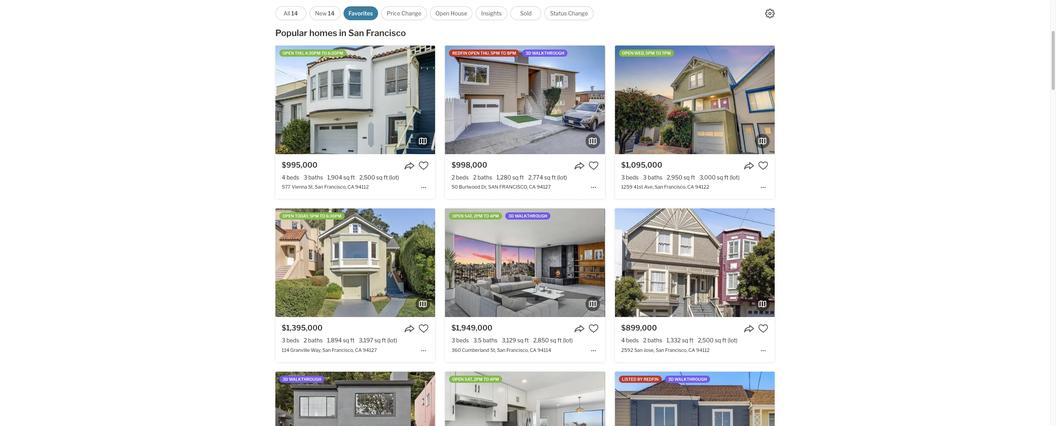 Task type: describe. For each thing, give the bounding box(es) containing it.
walkthrough down granville
[[289, 377, 322, 382]]

(lot) for $899,000
[[728, 337, 738, 344]]

granville
[[291, 347, 310, 353]]

1,904
[[328, 174, 342, 181]]

ca for $1,395,000
[[355, 347, 362, 353]]

by
[[638, 377, 643, 382]]

2 for $899,000
[[644, 337, 647, 344]]

san left the "jose,"
[[635, 347, 643, 353]]

new
[[315, 10, 327, 17]]

94112 for $899,000
[[697, 347, 710, 353]]

1 2pm from the top
[[474, 214, 483, 219]]

sq right 2,950
[[684, 174, 690, 181]]

1 photo of 50 burlwood dr, san francisco, ca 94127 image from the left
[[286, 46, 446, 154]]

popular homes in san francisco
[[276, 28, 406, 38]]

sq up francisco,
[[513, 174, 519, 181]]

2 up the 50 at the top left of page
[[452, 174, 455, 181]]

change for status change
[[569, 10, 588, 17]]

price change
[[387, 10, 422, 17]]

2,850
[[534, 337, 549, 344]]

2 photo of 1847 29th ave, san francisco, ca 94122 image from the left
[[615, 372, 775, 426]]

50 burlwood dr, san francisco, ca 94127
[[452, 184, 551, 190]]

3d walkthrough down granville
[[283, 377, 322, 382]]

1259 41st ave, san francisco, ca 94122
[[622, 184, 710, 190]]

sq right the 1,894
[[343, 337, 349, 344]]

san
[[489, 184, 499, 190]]

all 14
[[284, 10, 298, 17]]

2 baths for $998,000
[[473, 174, 493, 181]]

3 photo of 1847 29th ave, san francisco, ca 94122 image from the left
[[775, 372, 935, 426]]

walkthrough for redfin open thu, 5pm to 8pm
[[532, 51, 565, 56]]

st, for $1,949,000
[[491, 347, 496, 353]]

insights
[[482, 10, 502, 17]]

3 photo of 114 granville way, san francisco, ca 94127 image from the left
[[435, 209, 595, 317]]

way,
[[311, 347, 322, 353]]

sq right 1,332 sq ft
[[715, 337, 722, 344]]

1,904 sq ft
[[328, 174, 355, 181]]

favorite button checkbox for $1,949,000
[[589, 324, 599, 334]]

open thu, 4:30pm to 6:30pm
[[283, 51, 343, 56]]

2,950
[[667, 174, 683, 181]]

sq right the 1,904 sq ft
[[377, 174, 383, 181]]

walkthrough for listed by redfin
[[675, 377, 707, 382]]

francisco, for $1,395,000
[[332, 347, 354, 353]]

listed by redfin
[[622, 377, 659, 382]]

4:30pm
[[305, 51, 321, 56]]

beds for $1,949,000
[[457, 337, 469, 344]]

(lot) for $995,000
[[389, 174, 399, 181]]

sq right 3,129
[[518, 337, 524, 344]]

3,197
[[359, 337, 373, 344]]

to left 8pm
[[501, 51, 506, 56]]

All radio
[[275, 6, 306, 20]]

3 for $1,095,000
[[622, 174, 625, 181]]

to for $1,395,000
[[320, 214, 325, 219]]

wed,
[[635, 51, 645, 56]]

to for $1,095,000
[[656, 51, 662, 56]]

baths for $899,000
[[648, 337, 663, 344]]

3d down 114
[[283, 377, 288, 382]]

price
[[387, 10, 401, 17]]

$1,395,000
[[282, 324, 323, 332]]

sq right '2,850'
[[550, 337, 557, 344]]

1 sat, from the top
[[465, 214, 473, 219]]

sq right 3,197
[[375, 337, 381, 344]]

open today, 5pm to 6:30pm
[[283, 214, 342, 219]]

$1,095,000
[[622, 161, 663, 169]]

francisco,
[[500, 184, 528, 190]]

ca for $899,000
[[689, 347, 696, 353]]

3 up ave,
[[643, 174, 647, 181]]

burlwood
[[459, 184, 481, 190]]

baths for $995,000
[[309, 174, 323, 181]]

cumberland
[[462, 347, 490, 353]]

1 photo of 630 panorama dr, san francisco, ca 94131 image from the left
[[116, 372, 276, 426]]

2,950 sq ft
[[667, 174, 696, 181]]

2 2pm from the top
[[474, 377, 483, 382]]

577 vienna st, san francisco, ca 94112
[[282, 184, 369, 190]]

3,197 sq ft (lot)
[[359, 337, 397, 344]]

1,332 sq ft
[[667, 337, 694, 344]]

14 for all 14
[[292, 10, 298, 17]]

francisco, for $1,949,000
[[507, 347, 529, 353]]

redfin open thu, 5pm to 8pm
[[453, 51, 516, 56]]

3d for redfin open thu, 5pm to 8pm
[[526, 51, 532, 56]]

2 thu, from the left
[[481, 51, 490, 56]]

Price Change radio
[[382, 6, 427, 20]]

(lot) for $1,949,000
[[563, 337, 573, 344]]

favorites
[[349, 10, 373, 17]]

4 beds for $995,000
[[282, 174, 299, 181]]

50
[[452, 184, 458, 190]]

1259
[[622, 184, 633, 190]]

41st
[[634, 184, 644, 190]]

1 photo of 114 granville way, san francisco, ca 94127 image from the left
[[116, 209, 276, 317]]

homes
[[309, 28, 337, 38]]

2,500 for $899,000
[[698, 337, 714, 344]]

1 horizontal spatial 5pm
[[491, 51, 500, 56]]

1,280
[[497, 174, 512, 181]]

3,129
[[502, 337, 516, 344]]

2 photo of 360 cumberland st, san francisco, ca 94114 image from the left
[[445, 209, 605, 317]]

6:30pm for $1,395,000
[[326, 214, 342, 219]]

status
[[551, 10, 567, 17]]

5pm for $1,395,000
[[310, 214, 319, 219]]

2 photo of 2592 san jose, san francisco, ca 94112 image from the left
[[615, 209, 775, 317]]

to down cumberland
[[484, 377, 489, 382]]

1 4pm from the top
[[490, 214, 499, 219]]

listed
[[622, 377, 637, 382]]

2 for $1,395,000
[[304, 337, 307, 344]]

beds for $899,000
[[626, 337, 639, 344]]

1 photo of 1847 29th ave, san francisco, ca 94122 image from the left
[[456, 372, 615, 426]]

3 for $1,395,000
[[282, 337, 286, 344]]

san for vienna
[[315, 184, 323, 190]]

ca for $995,000
[[348, 184, 354, 190]]

favorite button image for $1,095,000
[[759, 161, 769, 171]]

94122
[[696, 184, 710, 190]]

francisco
[[366, 28, 406, 38]]

popular
[[276, 28, 308, 38]]

3d for open sat, 2pm to 4pm
[[509, 214, 514, 219]]

2592
[[622, 347, 634, 353]]

2592 san jose, san francisco, ca 94112
[[622, 347, 710, 353]]

beds for $995,000
[[287, 174, 299, 181]]

94127 for $1,395,000
[[363, 347, 377, 353]]

3.5
[[474, 337, 482, 344]]

3 baths for $1,095,000
[[643, 174, 663, 181]]

(lot) for $998,000
[[557, 174, 567, 181]]



Task type: vqa. For each thing, say whether or not it's contained in the screenshot.
7732
no



Task type: locate. For each thing, give the bounding box(es) containing it.
1 vertical spatial 2,500
[[698, 337, 714, 344]]

14 inside the all option
[[292, 10, 298, 17]]

3d right 8pm
[[526, 51, 532, 56]]

baths up the way,
[[308, 337, 323, 344]]

2 horizontal spatial 5pm
[[646, 51, 655, 56]]

2 horizontal spatial favorite button checkbox
[[759, 161, 769, 171]]

photo of 1259 41st ave, san francisco, ca 94122 image
[[456, 46, 615, 154], [615, 46, 775, 154], [775, 46, 935, 154]]

0 horizontal spatial favorite button image
[[419, 324, 429, 334]]

ca
[[348, 184, 354, 190], [529, 184, 536, 190], [688, 184, 695, 190], [355, 347, 362, 353], [530, 347, 537, 353], [689, 347, 696, 353]]

open for $1,095,000
[[622, 51, 634, 56]]

0 vertical spatial redfin
[[453, 51, 468, 56]]

san for san
[[656, 347, 665, 353]]

4pm down san
[[490, 214, 499, 219]]

1,280 sq ft
[[497, 174, 524, 181]]

beds for $1,395,000
[[287, 337, 299, 344]]

open down popular
[[283, 51, 294, 56]]

san for homes
[[349, 28, 364, 38]]

360 cumberland st, san francisco, ca 94114
[[452, 347, 552, 353]]

0 horizontal spatial 14
[[292, 10, 298, 17]]

2,500 sq ft (lot) for $995,000
[[360, 174, 399, 181]]

(lot)
[[389, 174, 399, 181], [557, 174, 567, 181], [730, 174, 740, 181], [387, 337, 397, 344], [563, 337, 573, 344], [728, 337, 738, 344]]

0 horizontal spatial redfin
[[453, 51, 468, 56]]

new 14
[[315, 10, 335, 17]]

beds for $998,000
[[456, 174, 469, 181]]

2 horizontal spatial favorite button image
[[759, 161, 769, 171]]

4 for $899,000
[[622, 337, 625, 344]]

0 vertical spatial 94127
[[537, 184, 551, 190]]

3 for $1,949,000
[[452, 337, 455, 344]]

2 open sat, 2pm to 4pm from the top
[[453, 377, 499, 382]]

ca down 1,332 sq ft
[[689, 347, 696, 353]]

0 vertical spatial 2,500 sq ft (lot)
[[360, 174, 399, 181]]

8pm
[[507, 51, 516, 56]]

2 baths for $899,000
[[644, 337, 663, 344]]

to right the 4:30pm
[[322, 51, 327, 56]]

3d walkthrough for listed by redfin
[[669, 377, 707, 382]]

0 horizontal spatial favorite button checkbox
[[419, 161, 429, 171]]

2pm down cumberland
[[474, 377, 483, 382]]

walkthrough
[[532, 51, 565, 56], [515, 214, 548, 219], [289, 377, 322, 382], [675, 377, 707, 382]]

walkthrough for open sat, 2pm to 4pm
[[515, 214, 548, 219]]

favorite button image for $995,000
[[419, 161, 429, 171]]

3 photo of 360 cumberland st, san francisco, ca 94114 image from the left
[[605, 209, 765, 317]]

1 open sat, 2pm to 4pm from the top
[[453, 214, 499, 219]]

2 up granville
[[304, 337, 307, 344]]

0 vertical spatial open sat, 2pm to 4pm
[[453, 214, 499, 219]]

0 horizontal spatial change
[[402, 10, 422, 17]]

1 horizontal spatial change
[[569, 10, 588, 17]]

(lot) for $1,095,000
[[730, 174, 740, 181]]

2,500 sq ft (lot) right the 1,904 sq ft
[[360, 174, 399, 181]]

94112
[[356, 184, 369, 190], [697, 347, 710, 353]]

1 vertical spatial 4pm
[[490, 377, 499, 382]]

san
[[349, 28, 364, 38], [315, 184, 323, 190], [655, 184, 664, 190], [323, 347, 331, 353], [497, 347, 506, 353], [635, 347, 643, 353], [656, 347, 665, 353]]

open sat, 2pm to 4pm down cumberland
[[453, 377, 499, 382]]

baths for $1,395,000
[[308, 337, 323, 344]]

francisco, down 3,129 sq ft
[[507, 347, 529, 353]]

0 horizontal spatial 4 beds
[[282, 174, 299, 181]]

3 photo of 1259 41st ave, san francisco, ca 94122 image from the left
[[775, 46, 935, 154]]

open left 8pm
[[468, 51, 480, 56]]

1 horizontal spatial st,
[[491, 347, 496, 353]]

2 photo of 114 granville way, san francisco, ca 94127 image from the left
[[276, 209, 435, 317]]

2 baths up the "jose,"
[[644, 337, 663, 344]]

change
[[402, 10, 422, 17], [569, 10, 588, 17]]

2 photo of 50 burlwood dr, san francisco, ca 94127 image from the left
[[445, 46, 605, 154]]

94127
[[537, 184, 551, 190], [363, 347, 377, 353]]

0 horizontal spatial 94112
[[356, 184, 369, 190]]

3 photo of 577 vienna st, san francisco, ca 94112 image from the left
[[435, 46, 595, 154]]

6:30pm down '577 vienna st, san francisco, ca 94112'
[[326, 214, 342, 219]]

2,500 sq ft (lot) right 1,332 sq ft
[[698, 337, 738, 344]]

577
[[282, 184, 291, 190]]

0 horizontal spatial 2,500 sq ft (lot)
[[360, 174, 399, 181]]

photo of 630 panorama dr, san francisco, ca 94131 image
[[116, 372, 276, 426], [276, 372, 435, 426], [435, 372, 595, 426]]

3 beds for $1,095,000
[[622, 174, 639, 181]]

$899,000
[[622, 324, 657, 332]]

3d down 2592 san jose, san francisco, ca 94112
[[669, 377, 674, 382]]

1 horizontal spatial 14
[[328, 10, 335, 17]]

2,774
[[529, 174, 543, 181]]

sold
[[521, 10, 532, 17]]

beds up granville
[[287, 337, 299, 344]]

open wed, 5pm to 7pm
[[622, 51, 671, 56]]

1,894
[[327, 337, 342, 344]]

0 horizontal spatial thu,
[[295, 51, 304, 56]]

3 photo of 130 bridgeview dr, san francisco, ca 94124 image from the left
[[605, 372, 765, 426]]

1 3 baths from the left
[[304, 174, 323, 181]]

favorite button image for $1,395,000
[[419, 324, 429, 334]]

0 horizontal spatial favorite button checkbox
[[419, 324, 429, 334]]

Favorites radio
[[344, 6, 378, 20]]

New radio
[[310, 6, 340, 20]]

favorite button image for $1,949,000
[[589, 324, 599, 334]]

open
[[436, 10, 450, 17]]

1 horizontal spatial 94127
[[537, 184, 551, 190]]

0 vertical spatial 6:30pm
[[328, 51, 343, 56]]

2 horizontal spatial favorite button image
[[759, 324, 769, 334]]

to for $995,000
[[322, 51, 327, 56]]

14 right new
[[328, 10, 335, 17]]

0 vertical spatial st,
[[308, 184, 314, 190]]

0 horizontal spatial 5pm
[[310, 214, 319, 219]]

1 photo of 1259 41st ave, san francisco, ca 94122 image from the left
[[456, 46, 615, 154]]

beds up burlwood
[[456, 174, 469, 181]]

baths up the "jose,"
[[648, 337, 663, 344]]

4pm down 360 cumberland st, san francisco, ca 94114 at bottom
[[490, 377, 499, 382]]

3 photo of 630 panorama dr, san francisco, ca 94131 image from the left
[[435, 372, 595, 426]]

baths
[[309, 174, 323, 181], [478, 174, 493, 181], [648, 174, 663, 181], [308, 337, 323, 344], [483, 337, 498, 344], [648, 337, 663, 344]]

francisco, for $995,000
[[325, 184, 347, 190]]

Insights radio
[[476, 6, 508, 20]]

2,500 for $995,000
[[360, 174, 375, 181]]

3.5 baths
[[474, 337, 498, 344]]

change inside option
[[569, 10, 588, 17]]

redfin
[[453, 51, 468, 56], [644, 377, 659, 382]]

1 vertical spatial 4
[[622, 337, 625, 344]]

change inside radio
[[402, 10, 422, 17]]

status change
[[551, 10, 588, 17]]

san for cumberland
[[497, 347, 506, 353]]

1 horizontal spatial favorite button checkbox
[[589, 161, 599, 171]]

0 horizontal spatial 94127
[[363, 347, 377, 353]]

1 horizontal spatial redfin
[[644, 377, 659, 382]]

open
[[283, 51, 294, 56], [468, 51, 480, 56], [622, 51, 634, 56], [283, 214, 294, 219], [453, 214, 464, 219], [453, 377, 464, 382]]

7pm
[[662, 51, 671, 56]]

1 vertical spatial st,
[[491, 347, 496, 353]]

sq right 1,332
[[682, 337, 689, 344]]

0 horizontal spatial 2 baths
[[304, 337, 323, 344]]

2 baths for $1,395,000
[[304, 337, 323, 344]]

francisco,
[[325, 184, 347, 190], [665, 184, 687, 190], [332, 347, 354, 353], [507, 347, 529, 353], [666, 347, 688, 353]]

jose,
[[644, 347, 655, 353]]

3 baths up ave,
[[643, 174, 663, 181]]

4pm
[[490, 214, 499, 219], [490, 377, 499, 382]]

1 horizontal spatial 2,500
[[698, 337, 714, 344]]

option group containing all
[[275, 6, 594, 20]]

3d for listed by redfin
[[669, 377, 674, 382]]

change right status
[[569, 10, 588, 17]]

francisco, down the 1,904
[[325, 184, 347, 190]]

st, for $995,000
[[308, 184, 314, 190]]

walkthrough down francisco,
[[515, 214, 548, 219]]

1 vertical spatial 4 beds
[[622, 337, 639, 344]]

change for price change
[[402, 10, 422, 17]]

4 beds for $899,000
[[622, 337, 639, 344]]

photo of 114 granville way, san francisco, ca 94127 image
[[116, 209, 276, 317], [276, 209, 435, 317], [435, 209, 595, 317]]

open down "360"
[[453, 377, 464, 382]]

2 photo of 630 panorama dr, san francisco, ca 94131 image from the left
[[276, 372, 435, 426]]

$998,000
[[452, 161, 488, 169]]

1 photo of 2592 san jose, san francisco, ca 94112 image from the left
[[456, 209, 615, 317]]

sat, down cumberland
[[465, 377, 473, 382]]

3 up vienna
[[304, 174, 307, 181]]

photo of 1847 29th ave, san francisco, ca 94122 image
[[456, 372, 615, 426], [615, 372, 775, 426], [775, 372, 935, 426]]

favorite button checkbox
[[589, 161, 599, 171], [419, 324, 429, 334], [759, 324, 769, 334]]

1 vertical spatial 2pm
[[474, 377, 483, 382]]

1 vertical spatial 94127
[[363, 347, 377, 353]]

ca for $998,000
[[529, 184, 536, 190]]

francisco, for $899,000
[[666, 347, 688, 353]]

favorite button checkbox for $998,000
[[589, 161, 599, 171]]

2,500 sq ft (lot)
[[360, 174, 399, 181], [698, 337, 738, 344]]

house
[[451, 10, 468, 17]]

open left today,
[[283, 214, 294, 219]]

2 sat, from the top
[[465, 377, 473, 382]]

ca down the 1,904 sq ft
[[348, 184, 354, 190]]

Status Change radio
[[545, 6, 594, 20]]

Open House radio
[[430, 6, 473, 20]]

1 horizontal spatial thu,
[[481, 51, 490, 56]]

(lot) for $1,395,000
[[387, 337, 397, 344]]

favorite button checkbox for $995,000
[[419, 161, 429, 171]]

2 3 baths from the left
[[643, 174, 663, 181]]

2,774 sq ft (lot)
[[529, 174, 567, 181]]

thu,
[[295, 51, 304, 56], [481, 51, 490, 56]]

open left wed,
[[622, 51, 634, 56]]

san for granville
[[323, 347, 331, 353]]

3,000 sq ft (lot)
[[700, 174, 740, 181]]

3d walkthrough for open sat, 2pm to 4pm
[[509, 214, 548, 219]]

1 horizontal spatial 4 beds
[[622, 337, 639, 344]]

ave,
[[645, 184, 654, 190]]

1 vertical spatial open sat, 2pm to 4pm
[[453, 377, 499, 382]]

3 beds up 1259
[[622, 174, 639, 181]]

Sold radio
[[511, 6, 542, 20]]

1 horizontal spatial favorite button checkbox
[[589, 324, 599, 334]]

to left 7pm in the right of the page
[[656, 51, 662, 56]]

baths for $998,000
[[478, 174, 493, 181]]

3 baths for $995,000
[[304, 174, 323, 181]]

3 up 114
[[282, 337, 286, 344]]

1 horizontal spatial 3 beds
[[452, 337, 469, 344]]

thu, left the 4:30pm
[[295, 51, 304, 56]]

to right today,
[[320, 214, 325, 219]]

1 photo of 577 vienna st, san francisco, ca 94112 image from the left
[[116, 46, 276, 154]]

0 horizontal spatial 3 beds
[[282, 337, 299, 344]]

94112 for $995,000
[[356, 184, 369, 190]]

francisco, down 2,950
[[665, 184, 687, 190]]

3 beds for $1,949,000
[[452, 337, 469, 344]]

open sat, 2pm to 4pm
[[453, 214, 499, 219], [453, 377, 499, 382]]

1 change from the left
[[402, 10, 422, 17]]

114
[[282, 347, 289, 353]]

3 beds up 114
[[282, 337, 299, 344]]

ca down 2,774
[[529, 184, 536, 190]]

ca down 3,197
[[355, 347, 362, 353]]

san for 41st
[[655, 184, 664, 190]]

14 for new 14
[[328, 10, 335, 17]]

0 vertical spatial 4 beds
[[282, 174, 299, 181]]

ca left 94114
[[530, 347, 537, 353]]

st,
[[308, 184, 314, 190], [491, 347, 496, 353]]

1,332
[[667, 337, 681, 344]]

2,500 sq ft (lot) for $899,000
[[698, 337, 738, 344]]

4 beds
[[282, 174, 299, 181], [622, 337, 639, 344]]

4 up 2592
[[622, 337, 625, 344]]

$995,000
[[282, 161, 318, 169]]

baths up ave,
[[648, 174, 663, 181]]

2 up the "jose,"
[[644, 337, 647, 344]]

san right vienna
[[315, 184, 323, 190]]

5pm
[[491, 51, 500, 56], [646, 51, 655, 56], [310, 214, 319, 219]]

1 horizontal spatial 2,500 sq ft (lot)
[[698, 337, 738, 344]]

baths up dr,
[[478, 174, 493, 181]]

2,500 right 1,332 sq ft
[[698, 337, 714, 344]]

francisco, down 1,332
[[666, 347, 688, 353]]

1 vertical spatial redfin
[[644, 377, 659, 382]]

3 photo of 2592 san jose, san francisco, ca 94112 image from the left
[[775, 209, 935, 317]]

3 up 1259
[[622, 174, 625, 181]]

photo of 2592 san jose, san francisco, ca 94112 image
[[456, 209, 615, 317], [615, 209, 775, 317], [775, 209, 935, 317]]

2pm down dr,
[[474, 214, 483, 219]]

3 up "360"
[[452, 337, 455, 344]]

san right the "jose,"
[[656, 347, 665, 353]]

favorite button checkbox
[[419, 161, 429, 171], [759, 161, 769, 171], [589, 324, 599, 334]]

0 vertical spatial 2,500
[[360, 174, 375, 181]]

1 vertical spatial 94112
[[697, 347, 710, 353]]

ft
[[351, 174, 355, 181], [384, 174, 388, 181], [520, 174, 524, 181], [552, 174, 556, 181], [691, 174, 696, 181], [725, 174, 729, 181], [351, 337, 355, 344], [382, 337, 386, 344], [525, 337, 529, 344], [558, 337, 562, 344], [690, 337, 694, 344], [723, 337, 727, 344]]

0 horizontal spatial 2,500
[[360, 174, 375, 181]]

2 14 from the left
[[328, 10, 335, 17]]

1 horizontal spatial favorite button image
[[589, 324, 599, 334]]

photo of 130 bridgeview dr, san francisco, ca 94124 image
[[286, 372, 446, 426], [445, 372, 605, 426], [605, 372, 765, 426]]

3 beds up "360"
[[452, 337, 469, 344]]

0 horizontal spatial favorite button image
[[419, 161, 429, 171]]

ca for $1,095,000
[[688, 184, 695, 190]]

open for $1,949,000
[[453, 214, 464, 219]]

3 beds
[[622, 174, 639, 181], [282, 337, 299, 344], [452, 337, 469, 344]]

114 granville way, san francisco, ca 94127
[[282, 347, 377, 353]]

baths for $1,949,000
[[483, 337, 498, 344]]

3d walkthrough right 8pm
[[526, 51, 565, 56]]

0 vertical spatial 4
[[282, 174, 286, 181]]

st, down 3.5 baths at the bottom left of page
[[491, 347, 496, 353]]

94127 down 3,197
[[363, 347, 377, 353]]

1 vertical spatial 6:30pm
[[326, 214, 342, 219]]

1,894 sq ft
[[327, 337, 355, 344]]

2 horizontal spatial 2 baths
[[644, 337, 663, 344]]

2 baths up dr,
[[473, 174, 493, 181]]

3,129 sq ft
[[502, 337, 529, 344]]

2 up burlwood
[[473, 174, 477, 181]]

2 4pm from the top
[[490, 377, 499, 382]]

0 horizontal spatial 3 baths
[[304, 174, 323, 181]]

3d walkthrough down francisco,
[[509, 214, 548, 219]]

6:30pm for $995,000
[[328, 51, 343, 56]]

favorite button image for $899,000
[[759, 324, 769, 334]]

beds up 1259
[[626, 174, 639, 181]]

1 horizontal spatial 3 baths
[[643, 174, 663, 181]]

dr,
[[482, 184, 488, 190]]

94127 for $998,000
[[537, 184, 551, 190]]

3d walkthrough
[[526, 51, 565, 56], [509, 214, 548, 219], [283, 377, 322, 382], [669, 377, 707, 382]]

4 beds up 2592
[[622, 337, 639, 344]]

sq right '3,000'
[[717, 174, 724, 181]]

today,
[[295, 214, 309, 219]]

open sat, 2pm to 4pm down burlwood
[[453, 214, 499, 219]]

4
[[282, 174, 286, 181], [622, 337, 625, 344]]

open house
[[436, 10, 468, 17]]

to for $1,949,000
[[484, 214, 489, 219]]

sq
[[344, 174, 350, 181], [377, 174, 383, 181], [513, 174, 519, 181], [545, 174, 551, 181], [684, 174, 690, 181], [717, 174, 724, 181], [343, 337, 349, 344], [375, 337, 381, 344], [518, 337, 524, 344], [550, 337, 557, 344], [682, 337, 689, 344], [715, 337, 722, 344]]

4 for $995,000
[[282, 174, 286, 181]]

5pm right wed,
[[646, 51, 655, 56]]

vienna
[[292, 184, 307, 190]]

1 14 from the left
[[292, 10, 298, 17]]

change right price
[[402, 10, 422, 17]]

photo of 50 burlwood dr, san francisco, ca 94127 image
[[286, 46, 446, 154], [445, 46, 605, 154], [605, 46, 765, 154]]

1 vertical spatial sat,
[[465, 377, 473, 382]]

sq right 2,774
[[545, 174, 551, 181]]

favorite button checkbox for $1,095,000
[[759, 161, 769, 171]]

sq right the 1,904
[[344, 174, 350, 181]]

2,500 right the 1,904 sq ft
[[360, 174, 375, 181]]

0 vertical spatial sat,
[[465, 214, 473, 219]]

2 photo of 577 vienna st, san francisco, ca 94112 image from the left
[[276, 46, 435, 154]]

2,850 sq ft (lot)
[[534, 337, 573, 344]]

1 horizontal spatial 94112
[[697, 347, 710, 353]]

san down 3,129
[[497, 347, 506, 353]]

photo of 360 cumberland st, san francisco, ca 94114 image
[[286, 209, 446, 317], [445, 209, 605, 317], [605, 209, 765, 317]]

in
[[339, 28, 347, 38]]

3,000
[[700, 174, 716, 181]]

5pm right today,
[[310, 214, 319, 219]]

baths for $1,095,000
[[648, 174, 663, 181]]

5pm for $1,095,000
[[646, 51, 655, 56]]

2 beds
[[452, 174, 469, 181]]

all
[[284, 10, 290, 17]]

3d walkthrough for redfin open thu, 5pm to 8pm
[[526, 51, 565, 56]]

2 photo of 130 bridgeview dr, san francisco, ca 94124 image from the left
[[445, 372, 605, 426]]

2 for $998,000
[[473, 174, 477, 181]]

to
[[322, 51, 327, 56], [501, 51, 506, 56], [656, 51, 662, 56], [320, 214, 325, 219], [484, 214, 489, 219], [484, 377, 489, 382]]

san right in
[[349, 28, 364, 38]]

94127 down 2,774 sq ft (lot)
[[537, 184, 551, 190]]

360
[[452, 347, 461, 353]]

st, right vienna
[[308, 184, 314, 190]]

francisco, for $1,095,000
[[665, 184, 687, 190]]

1 horizontal spatial 4
[[622, 337, 625, 344]]

francisco, down 1,894 sq ft at the left
[[332, 347, 354, 353]]

3 photo of 50 burlwood dr, san francisco, ca 94127 image from the left
[[605, 46, 765, 154]]

open for $1,395,000
[[283, 214, 294, 219]]

1 horizontal spatial 2 baths
[[473, 174, 493, 181]]

1 photo of 360 cumberland st, san francisco, ca 94114 image from the left
[[286, 209, 446, 317]]

favorite button image
[[419, 161, 429, 171], [759, 161, 769, 171], [589, 324, 599, 334]]

option group
[[275, 6, 594, 20]]

2 horizontal spatial 3 beds
[[622, 174, 639, 181]]

$1,949,000
[[452, 324, 493, 332]]

open for $995,000
[[283, 51, 294, 56]]

14 right all on the top
[[292, 10, 298, 17]]

3d down francisco,
[[509, 214, 514, 219]]

to down dr,
[[484, 214, 489, 219]]

1 vertical spatial 2,500 sq ft (lot)
[[698, 337, 738, 344]]

1 thu, from the left
[[295, 51, 304, 56]]

favorite button image for $998,000
[[589, 161, 599, 171]]

4 up 577
[[282, 174, 286, 181]]

walkthrough right 8pm
[[532, 51, 565, 56]]

favorite button checkbox for $1,395,000
[[419, 324, 429, 334]]

94114
[[538, 347, 552, 353]]

open down the 50 at the top left of page
[[453, 214, 464, 219]]

0 vertical spatial 94112
[[356, 184, 369, 190]]

6:30pm
[[328, 51, 343, 56], [326, 214, 342, 219]]

3 baths up '577 vienna st, san francisco, ca 94112'
[[304, 174, 323, 181]]

beds up "360"
[[457, 337, 469, 344]]

3d
[[526, 51, 532, 56], [509, 214, 514, 219], [283, 377, 288, 382], [669, 377, 674, 382]]

0 vertical spatial 4pm
[[490, 214, 499, 219]]

0 horizontal spatial st,
[[308, 184, 314, 190]]

14
[[292, 10, 298, 17], [328, 10, 335, 17]]

favorite button checkbox for $899,000
[[759, 324, 769, 334]]

ca for $1,949,000
[[530, 347, 537, 353]]

beds for $1,095,000
[[626, 174, 639, 181]]

0 vertical spatial 2pm
[[474, 214, 483, 219]]

2 change from the left
[[569, 10, 588, 17]]

2 baths up the way,
[[304, 337, 323, 344]]

1 photo of 130 bridgeview dr, san francisco, ca 94124 image from the left
[[286, 372, 446, 426]]

3 beds for $1,395,000
[[282, 337, 299, 344]]

san right ave,
[[655, 184, 664, 190]]

1 horizontal spatial favorite button image
[[589, 161, 599, 171]]

2 photo of 1259 41st ave, san francisco, ca 94122 image from the left
[[615, 46, 775, 154]]

baths up '577 vienna st, san francisco, ca 94112'
[[309, 174, 323, 181]]

0 horizontal spatial 4
[[282, 174, 286, 181]]

walkthrough down 2592 san jose, san francisco, ca 94112
[[675, 377, 707, 382]]

favorite button image
[[589, 161, 599, 171], [419, 324, 429, 334], [759, 324, 769, 334]]

2 baths
[[473, 174, 493, 181], [304, 337, 323, 344], [644, 337, 663, 344]]

2 horizontal spatial favorite button checkbox
[[759, 324, 769, 334]]

2,500
[[360, 174, 375, 181], [698, 337, 714, 344]]

14 inside new radio
[[328, 10, 335, 17]]

photo of 577 vienna st, san francisco, ca 94112 image
[[116, 46, 276, 154], [276, 46, 435, 154], [435, 46, 595, 154]]

3 baths
[[304, 174, 323, 181], [643, 174, 663, 181]]

thu, left 8pm
[[481, 51, 490, 56]]



